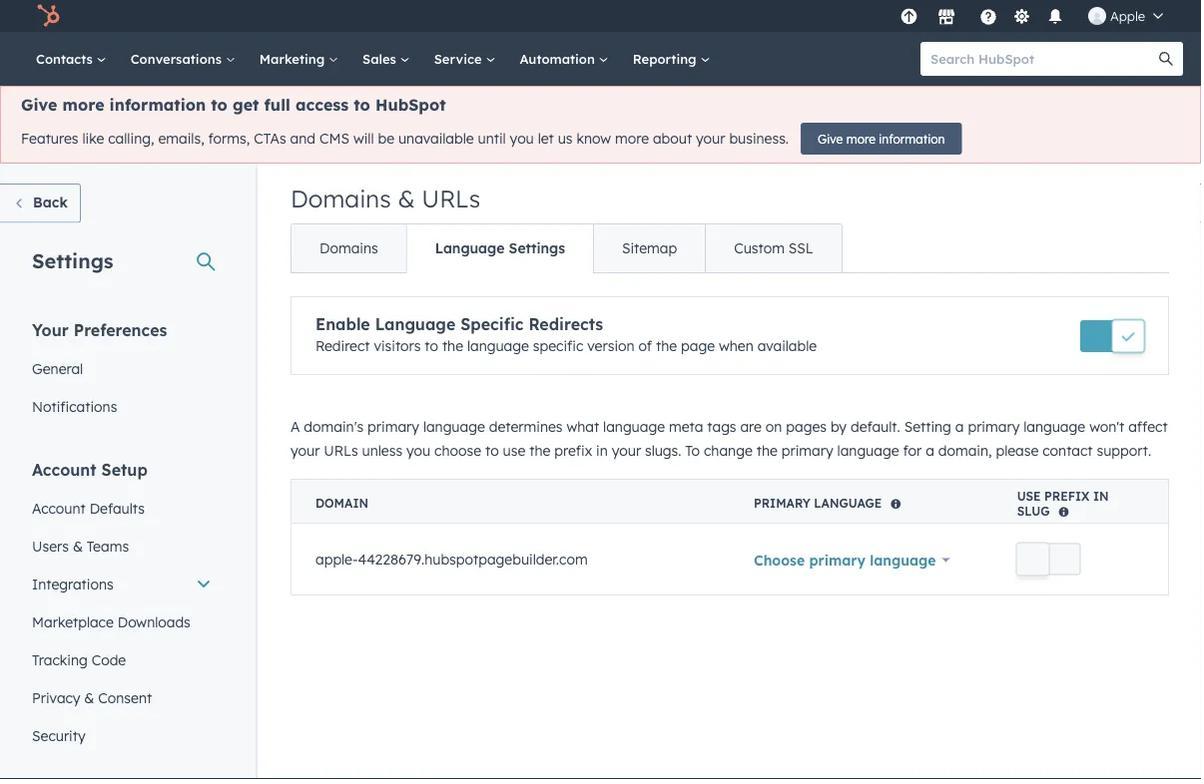 Task type: vqa. For each thing, say whether or not it's contained in the screenshot.
group
no



Task type: locate. For each thing, give the bounding box(es) containing it.
&
[[398, 184, 415, 214], [73, 538, 83, 555], [84, 690, 94, 707]]

integrations
[[32, 576, 114, 593]]

information inside give more information link
[[879, 131, 945, 146]]

slug
[[1017, 504, 1050, 519]]

1 vertical spatial domains
[[320, 240, 378, 257]]

& right users
[[73, 538, 83, 555]]

& down features like calling, emails, forms, ctas and cms will be unavailable until you let us know more about your business.
[[398, 184, 415, 214]]

contacts link
[[24, 32, 119, 86]]

2 horizontal spatial &
[[398, 184, 415, 214]]

primary right choose at the right of the page
[[809, 552, 866, 569]]

specific
[[533, 338, 584, 355]]

1 horizontal spatial information
[[879, 131, 945, 146]]

consent
[[98, 690, 152, 707]]

you right unless
[[406, 442, 431, 460]]

apple-
[[316, 551, 358, 568]]

0 vertical spatial urls
[[422, 184, 481, 214]]

a
[[291, 418, 300, 436]]

0 vertical spatial language
[[435, 240, 505, 257]]

primary
[[754, 496, 811, 511]]

automation link
[[508, 32, 621, 86]]

primary down the pages
[[782, 442, 834, 460]]

1 horizontal spatial &
[[84, 690, 94, 707]]

to right 'visitors'
[[425, 338, 438, 355]]

a up domain,
[[956, 418, 964, 436]]

use prefix in slug
[[1017, 489, 1109, 519]]

in
[[1093, 489, 1109, 504]]

search button
[[1149, 42, 1183, 76]]

available
[[758, 338, 817, 355]]

1 horizontal spatial urls
[[422, 184, 481, 214]]

sales link
[[351, 32, 422, 86]]

0 horizontal spatial a
[[926, 442, 935, 460]]

the down on
[[757, 442, 778, 460]]

downloads
[[118, 614, 191, 631]]

0 horizontal spatial urls
[[324, 442, 358, 460]]

navigation
[[291, 224, 843, 274]]

service
[[434, 50, 486, 67]]

conversations
[[131, 50, 225, 67]]

the
[[442, 338, 463, 355], [656, 338, 677, 355], [529, 442, 551, 460], [757, 442, 778, 460]]

2 horizontal spatial your
[[696, 130, 725, 148]]

on
[[766, 418, 782, 436]]

1 horizontal spatial you
[[510, 130, 534, 148]]

language settings
[[435, 240, 565, 257]]

security
[[32, 728, 86, 745]]

are
[[740, 418, 762, 436]]

general link
[[20, 350, 224, 388]]

use
[[1017, 489, 1041, 504]]

upgrade link
[[897, 5, 922, 26]]

urls down unavailable
[[422, 184, 481, 214]]

you inside a domain's primary language determines what language meta tags are on pages by default. setting a primary language won't affect your urls unless you choose to use the prefix in your slugs. to change the primary language for a domain, please contact support.
[[406, 442, 431, 460]]

& right 'privacy'
[[84, 690, 94, 707]]

1 horizontal spatial give
[[818, 131, 843, 146]]

custom ssl link
[[705, 225, 842, 273]]

0 vertical spatial information
[[109, 95, 206, 115]]

marketplaces image
[[938, 9, 956, 27]]

language up 'visitors'
[[375, 315, 456, 335]]

0 vertical spatial a
[[956, 418, 964, 436]]

your right in
[[612, 442, 641, 460]]

apple button
[[1077, 0, 1175, 32]]

domain's
[[304, 418, 364, 436]]

0 horizontal spatial more
[[62, 95, 104, 115]]

choose primary language
[[754, 552, 936, 569]]

slugs.
[[645, 442, 681, 460]]

custom ssl
[[734, 240, 814, 257]]

1 vertical spatial give
[[818, 131, 843, 146]]

account up users
[[32, 500, 86, 517]]

custom
[[734, 240, 785, 257]]

0 vertical spatial &
[[398, 184, 415, 214]]

2 vertical spatial &
[[84, 690, 94, 707]]

more
[[62, 95, 104, 115], [615, 130, 649, 148], [847, 131, 876, 146]]

know
[[577, 130, 611, 148]]

urls down domain's at bottom left
[[324, 442, 358, 460]]

reporting
[[633, 50, 701, 67]]

information for give more information
[[879, 131, 945, 146]]

give
[[21, 95, 57, 115], [818, 131, 843, 146]]

privacy & consent link
[[20, 680, 224, 718]]

0 horizontal spatial you
[[406, 442, 431, 460]]

primary inside popup button
[[809, 552, 866, 569]]

version
[[587, 338, 635, 355]]

domains down the domains & urls
[[320, 240, 378, 257]]

domains up domains link
[[291, 184, 391, 214]]

the down specific
[[442, 338, 463, 355]]

0 horizontal spatial &
[[73, 538, 83, 555]]

general
[[32, 360, 83, 377]]

language
[[467, 338, 529, 355], [423, 418, 485, 436], [603, 418, 665, 436], [1024, 418, 1086, 436], [837, 442, 899, 460], [870, 552, 936, 569]]

2 vertical spatial language
[[814, 496, 882, 511]]

give up features
[[21, 95, 57, 115]]

1 vertical spatial language
[[375, 315, 456, 335]]

domains
[[291, 184, 391, 214], [320, 240, 378, 257]]

to inside 'enable language specific redirects redirect visitors to the language specific version of the page when available'
[[425, 338, 438, 355]]

urls
[[422, 184, 481, 214], [324, 442, 358, 460]]

pages
[[786, 418, 827, 436]]

cms
[[320, 130, 349, 148]]

0 horizontal spatial information
[[109, 95, 206, 115]]

language inside 'enable language specific redirects redirect visitors to the language specific version of the page when available'
[[375, 315, 456, 335]]

your down a
[[291, 442, 320, 460]]

language up choose primary language
[[814, 496, 882, 511]]

about
[[653, 130, 692, 148]]

2 account from the top
[[32, 500, 86, 517]]

sales
[[363, 50, 400, 67]]

account
[[32, 460, 96, 480], [32, 500, 86, 517]]

hubspot image
[[36, 4, 60, 28]]

marketplace downloads
[[32, 614, 191, 631]]

settings up 'redirects'
[[509, 240, 565, 257]]

1 horizontal spatial a
[[956, 418, 964, 436]]

your preferences element
[[20, 319, 224, 426]]

apple
[[1110, 7, 1145, 24]]

let
[[538, 130, 554, 148]]

a right for
[[926, 442, 935, 460]]

give right business.
[[818, 131, 843, 146]]

language
[[435, 240, 505, 257], [375, 315, 456, 335], [814, 496, 882, 511]]

to left the use on the left of page
[[485, 442, 499, 460]]

unless
[[362, 442, 403, 460]]

to left the get on the left top of the page
[[211, 95, 228, 115]]

notifications button
[[1039, 0, 1073, 32]]

settings down back
[[32, 248, 113, 273]]

calling,
[[108, 130, 154, 148]]

0 vertical spatial account
[[32, 460, 96, 480]]

2 horizontal spatial more
[[847, 131, 876, 146]]

account up account defaults
[[32, 460, 96, 480]]

default.
[[851, 418, 901, 436]]

1 vertical spatial urls
[[324, 442, 358, 460]]

to
[[211, 95, 228, 115], [354, 95, 370, 115], [425, 338, 438, 355], [485, 442, 499, 460]]

you left let
[[510, 130, 534, 148]]

1 vertical spatial information
[[879, 131, 945, 146]]

forms,
[[208, 130, 250, 148]]

determines
[[489, 418, 563, 436]]

your preferences
[[32, 320, 167, 340]]

give more information
[[818, 131, 945, 146]]

marketing
[[259, 50, 329, 67]]

information
[[109, 95, 206, 115], [879, 131, 945, 146]]

0 horizontal spatial your
[[291, 442, 320, 460]]

domains & urls
[[291, 184, 481, 214]]

0 horizontal spatial give
[[21, 95, 57, 115]]

1 horizontal spatial your
[[612, 442, 641, 460]]

1 vertical spatial account
[[32, 500, 86, 517]]

language for enable
[[375, 315, 456, 335]]

urls inside a domain's primary language determines what language meta tags are on pages by default. setting a primary language won't affect your urls unless you choose to use the prefix in your slugs. to change the primary language for a domain, please contact support.
[[324, 442, 358, 460]]

to up will
[[354, 95, 370, 115]]

0 vertical spatial give
[[21, 95, 57, 115]]

the right "of"
[[656, 338, 677, 355]]

for
[[903, 442, 922, 460]]

1 vertical spatial you
[[406, 442, 431, 460]]

primary up please
[[968, 418, 1020, 436]]

users & teams
[[32, 538, 129, 555]]

0 vertical spatial domains
[[291, 184, 391, 214]]

your right about
[[696, 130, 725, 148]]

upgrade image
[[900, 8, 918, 26]]

notifications
[[32, 398, 117, 415]]

1 account from the top
[[32, 460, 96, 480]]

full
[[264, 95, 290, 115]]

page
[[681, 338, 715, 355]]

the right the use on the left of page
[[529, 442, 551, 460]]

specific
[[461, 315, 524, 335]]

language up specific
[[435, 240, 505, 257]]

language inside navigation
[[435, 240, 505, 257]]

1 vertical spatial &
[[73, 538, 83, 555]]



Task type: describe. For each thing, give the bounding box(es) containing it.
be
[[378, 130, 395, 148]]

privacy & consent
[[32, 690, 152, 707]]

will
[[353, 130, 374, 148]]

domains for domains
[[320, 240, 378, 257]]

prefix
[[1045, 489, 1090, 504]]

language settings link
[[406, 225, 593, 273]]

tracking
[[32, 652, 88, 669]]

& for privacy
[[84, 690, 94, 707]]

0 vertical spatial you
[[510, 130, 534, 148]]

search image
[[1159, 52, 1173, 66]]

back
[[33, 194, 68, 211]]

help image
[[980, 9, 998, 27]]

when
[[719, 338, 754, 355]]

language inside 'enable language specific redirects redirect visitors to the language specific version of the page when available'
[[467, 338, 529, 355]]

preferences
[[74, 320, 167, 340]]

unavailable
[[398, 130, 474, 148]]

choose
[[435, 442, 481, 460]]

support.
[[1097, 442, 1152, 460]]

back link
[[0, 184, 81, 223]]

change
[[704, 442, 753, 460]]

notifications image
[[1047, 9, 1065, 27]]

settings image
[[1013, 8, 1031, 26]]

give for give more information to get full access to hubspot
[[21, 95, 57, 115]]

integrations button
[[20, 566, 224, 604]]

language for primary
[[814, 496, 882, 511]]

what
[[567, 418, 599, 436]]

sitemap link
[[593, 225, 705, 273]]

service link
[[422, 32, 508, 86]]

& for users
[[73, 538, 83, 555]]

account defaults
[[32, 500, 145, 517]]

security link
[[20, 718, 224, 755]]

users & teams link
[[20, 528, 224, 566]]

to
[[685, 442, 700, 460]]

please
[[996, 442, 1039, 460]]

account for account defaults
[[32, 500, 86, 517]]

choose primary language button
[[754, 550, 950, 571]]

and
[[290, 130, 316, 148]]

give for give more information
[[818, 131, 843, 146]]

by
[[831, 418, 847, 436]]

affect
[[1129, 418, 1168, 436]]

account defaults link
[[20, 490, 224, 528]]

of
[[639, 338, 652, 355]]

information for give more information to get full access to hubspot
[[109, 95, 206, 115]]

users
[[32, 538, 69, 555]]

setup
[[101, 460, 148, 480]]

apple menu
[[895, 0, 1177, 32]]

help button
[[972, 0, 1006, 32]]

account setup element
[[20, 459, 224, 755]]

1 vertical spatial a
[[926, 442, 935, 460]]

notifications link
[[20, 388, 224, 426]]

a domain's primary language determines what language meta tags are on pages by default. setting a primary language won't affect your urls unless you choose to use the prefix in your slugs. to change the primary language for a domain, please contact support.
[[291, 418, 1168, 460]]

& for domains
[[398, 184, 415, 214]]

enable language specific redirects redirect visitors to the language specific version of the page when available
[[316, 315, 817, 355]]

navigation containing domains
[[291, 224, 843, 274]]

code
[[92, 652, 126, 669]]

redirects
[[529, 315, 603, 335]]

more for give more information to get full access to hubspot
[[62, 95, 104, 115]]

marketing link
[[247, 32, 351, 86]]

sitemap
[[622, 240, 677, 257]]

business.
[[729, 130, 789, 148]]

primary up unless
[[368, 418, 419, 436]]

apple-44228679.hubspotpagebuilder.com
[[316, 551, 588, 568]]

1 horizontal spatial more
[[615, 130, 649, 148]]

contacts
[[36, 50, 97, 67]]

language inside popup button
[[870, 552, 936, 569]]

give more information to get full access to hubspot
[[21, 95, 446, 115]]

in
[[596, 442, 608, 460]]

domains link
[[292, 225, 406, 273]]

like
[[82, 130, 104, 148]]

reporting link
[[621, 32, 722, 86]]

ssl
[[789, 240, 814, 257]]

domains for domains & urls
[[291, 184, 391, 214]]

conversations link
[[119, 32, 247, 86]]

tracking code
[[32, 652, 126, 669]]

automation
[[520, 50, 599, 67]]

primary language
[[754, 496, 882, 511]]

marketplace
[[32, 614, 114, 631]]

domain
[[316, 496, 369, 511]]

marketplaces button
[[926, 0, 968, 32]]

Search HubSpot search field
[[921, 42, 1165, 76]]

hubspot link
[[24, 4, 75, 28]]

ctas
[[254, 130, 286, 148]]

defaults
[[90, 500, 145, 517]]

marketplace downloads link
[[20, 604, 224, 642]]

hubspot
[[375, 95, 446, 115]]

tags
[[707, 418, 737, 436]]

visitors
[[374, 338, 421, 355]]

access
[[296, 95, 349, 115]]

contact
[[1043, 442, 1093, 460]]

choose
[[754, 552, 805, 569]]

use
[[503, 442, 526, 460]]

tracking code link
[[20, 642, 224, 680]]

1 horizontal spatial settings
[[509, 240, 565, 257]]

won't
[[1090, 418, 1125, 436]]

0 horizontal spatial settings
[[32, 248, 113, 273]]

to inside a domain's primary language determines what language meta tags are on pages by default. setting a primary language won't affect your urls unless you choose to use the prefix in your slugs. to change the primary language for a domain, please contact support.
[[485, 442, 499, 460]]

bob builder image
[[1088, 7, 1106, 25]]

more for give more information
[[847, 131, 876, 146]]

account for account setup
[[32, 460, 96, 480]]

enable
[[316, 315, 370, 335]]



